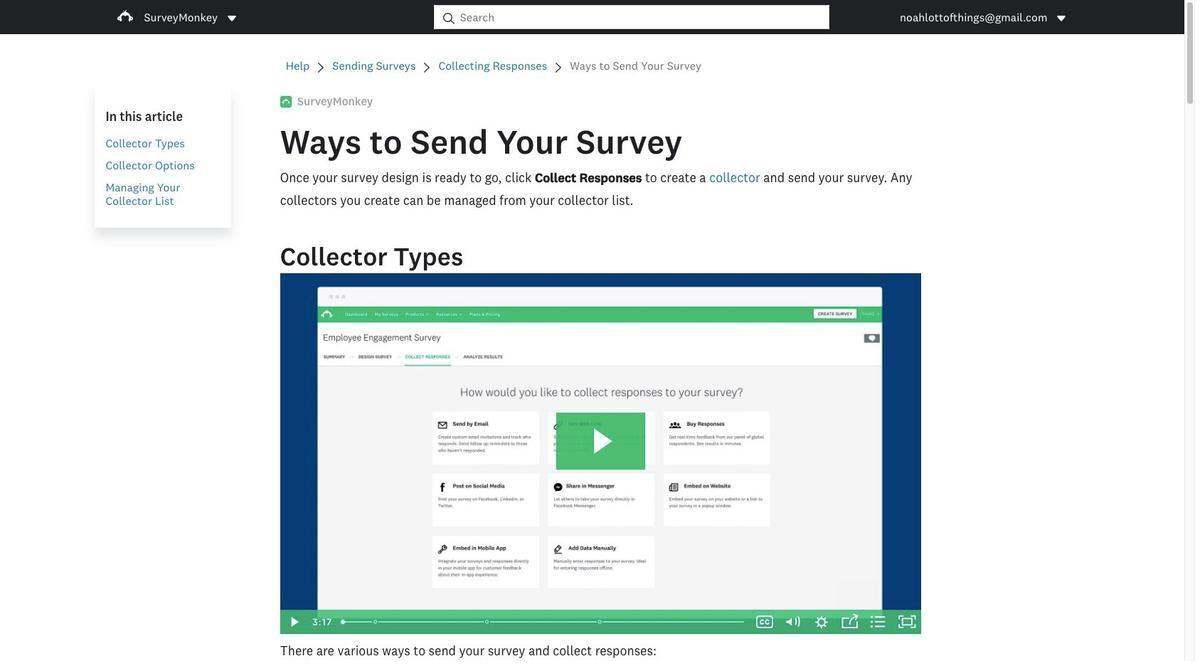 Task type: locate. For each thing, give the bounding box(es) containing it.
video element
[[280, 273, 922, 634]]

open image
[[226, 12, 238, 24], [228, 15, 236, 21]]

search image
[[443, 12, 455, 24]]

playbar slider
[[332, 610, 751, 634]]

chapter markers toolbar
[[343, 610, 744, 634]]

open image
[[1056, 12, 1068, 24], [1058, 15, 1066, 21]]

search image
[[443, 12, 455, 24]]

Search text field
[[455, 6, 829, 28]]



Task type: vqa. For each thing, say whether or not it's contained in the screenshot.
Help Center Home Icon
no



